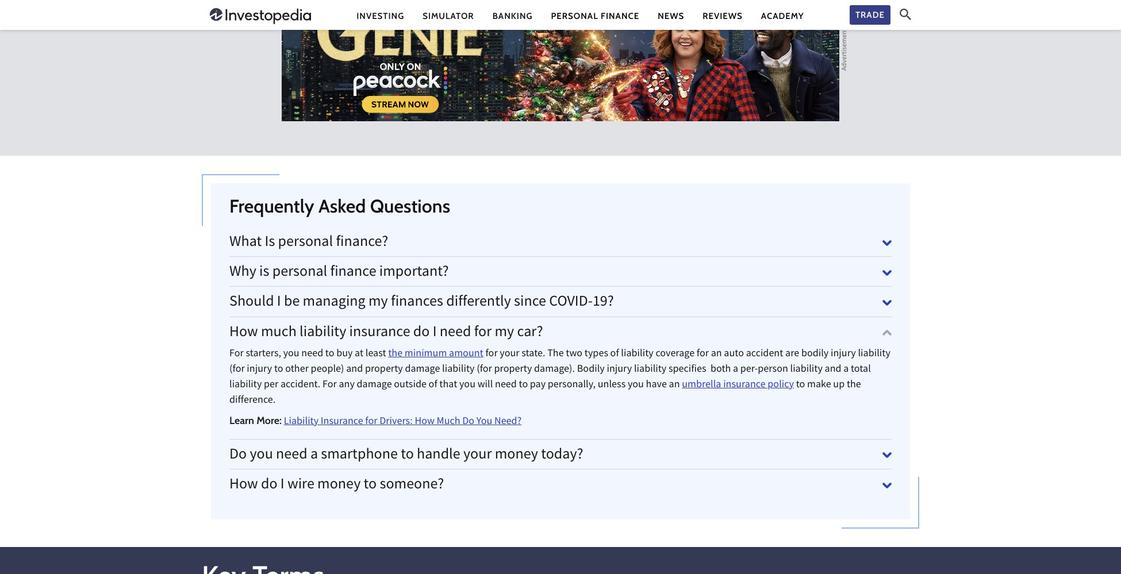 Task type: describe. For each thing, give the bounding box(es) containing it.
why
[[229, 262, 256, 284]]

you down much
[[283, 347, 299, 362]]

2 vertical spatial i
[[280, 474, 284, 497]]

0 horizontal spatial injury
[[247, 362, 272, 378]]

buy
[[336, 347, 353, 362]]

you down more: on the bottom
[[250, 444, 273, 467]]

starters,
[[246, 347, 281, 362]]

2 horizontal spatial a
[[843, 362, 849, 378]]

minimum
[[405, 347, 447, 362]]

you
[[476, 414, 492, 430]]

1 arrow down image from the top
[[882, 238, 892, 248]]

accident
[[746, 347, 783, 362]]

total
[[851, 362, 871, 378]]

need up the amount
[[440, 322, 471, 344]]

investing
[[357, 11, 404, 21]]

advertisement element
[[282, 0, 839, 121]]

make
[[807, 378, 831, 393]]

2 property from the left
[[494, 362, 532, 378]]

to left buy
[[325, 347, 334, 362]]

do you need a smartphone to handle your money today?
[[229, 444, 583, 467]]

is
[[265, 232, 275, 254]]

amount
[[449, 347, 483, 362]]

1 horizontal spatial my
[[495, 322, 514, 344]]

questions
[[370, 195, 450, 217]]

will
[[478, 378, 493, 393]]

car?
[[517, 322, 543, 344]]

0 vertical spatial the
[[388, 347, 403, 362]]

1 and from the left
[[346, 362, 363, 378]]

someone?
[[380, 474, 444, 497]]

1 horizontal spatial do
[[462, 414, 474, 430]]

your inside for your state. the two types of liability coverage for an auto accident are bodily injury liability (for injury to other people) and property damage liability (for property damage). bodily injury liability specifies  both a per-person liability and a total liability per accident. for any damage outside of that you will need to pay personally, unless you have an
[[500, 347, 520, 362]]

banking link
[[492, 10, 533, 22]]

reviews
[[703, 11, 743, 21]]

personal
[[551, 11, 598, 21]]

types
[[585, 347, 608, 362]]

much
[[437, 414, 460, 430]]

19?
[[593, 292, 614, 314]]

liability insurance for drivers: how much do you need? link
[[284, 414, 522, 430]]

arrow down image for differently
[[882, 298, 892, 308]]

is
[[259, 262, 269, 284]]

coverage
[[656, 347, 695, 362]]

for inside for your state. the two types of liability coverage for an auto accident are bodily injury liability (for injury to other people) and property damage liability (for property damage). bodily injury liability specifies  both a per-person liability and a total liability per accident. for any damage outside of that you will need to pay personally, unless you have an
[[323, 378, 337, 393]]

0 horizontal spatial an
[[669, 378, 680, 393]]

frequently
[[229, 195, 314, 217]]

frequently asked questions
[[229, 195, 450, 217]]

today?
[[541, 444, 583, 467]]

accident.
[[281, 378, 320, 393]]

wire
[[287, 474, 314, 497]]

1 horizontal spatial money
[[495, 444, 538, 467]]

state.
[[522, 347, 545, 362]]

need inside for your state. the two types of liability coverage for an auto accident are bodily injury liability (for injury to other people) and property damage liability (for property damage). bodily injury liability specifies  both a per-person liability and a total liability per accident. for any damage outside of that you will need to pay personally, unless you have an
[[495, 378, 517, 393]]

personal finance link
[[551, 10, 639, 22]]

the
[[547, 347, 564, 362]]

2 horizontal spatial injury
[[831, 347, 856, 362]]

personally,
[[548, 378, 596, 393]]

finance
[[601, 11, 639, 21]]

finances
[[391, 292, 443, 314]]

umbrella insurance policy link
[[682, 378, 794, 393]]

academy
[[761, 11, 804, 21]]

arrow down image for someone?
[[882, 481, 892, 490]]

people)
[[311, 362, 344, 378]]

1 vertical spatial i
[[433, 322, 437, 344]]

to inside to make up the difference.
[[796, 378, 805, 393]]

both
[[711, 362, 731, 378]]

policy
[[768, 378, 794, 393]]

umbrella
[[682, 378, 721, 393]]

insurance
[[321, 414, 363, 430]]

to up someone?
[[401, 444, 414, 467]]

for up the amount
[[474, 322, 492, 344]]

should
[[229, 292, 274, 314]]

for right the amount
[[485, 347, 498, 362]]

per
[[264, 378, 278, 393]]

handle
[[417, 444, 460, 467]]

news link
[[658, 10, 684, 22]]

reviews link
[[703, 10, 743, 22]]

learn more: liability insurance for drivers: how much do you need?
[[229, 414, 522, 430]]

for left both
[[697, 347, 709, 362]]

bodily
[[801, 347, 829, 362]]

academy link
[[761, 10, 804, 22]]

pay
[[530, 378, 546, 393]]

important?
[[379, 262, 449, 284]]

to make up the difference.
[[229, 378, 861, 409]]

other
[[285, 362, 309, 378]]

at
[[355, 347, 363, 362]]

0 horizontal spatial of
[[429, 378, 437, 393]]

per-
[[740, 362, 758, 378]]

managing
[[303, 292, 365, 314]]

2 and from the left
[[825, 362, 841, 378]]

simulator
[[423, 11, 474, 21]]

umbrella insurance policy
[[682, 378, 794, 393]]



Task type: locate. For each thing, give the bounding box(es) containing it.
0 horizontal spatial the
[[388, 347, 403, 362]]

you
[[283, 347, 299, 362], [459, 378, 475, 393], [628, 378, 644, 393], [250, 444, 273, 467]]

injury right bodily
[[607, 362, 632, 378]]

difference.
[[229, 393, 276, 409]]

a left per-
[[733, 362, 738, 378]]

damage).
[[534, 362, 575, 378]]

of right types
[[610, 347, 619, 362]]

should i be managing my finances differently since covid-19?
[[229, 292, 614, 314]]

money down smartphone
[[317, 474, 361, 497]]

1 (for from the left
[[229, 362, 245, 378]]

the right up
[[847, 378, 861, 393]]

my left car?
[[495, 322, 514, 344]]

do
[[462, 414, 474, 430], [229, 444, 247, 467]]

how up starters,
[[229, 322, 258, 344]]

0 horizontal spatial a
[[310, 444, 318, 467]]

to down smartphone
[[364, 474, 377, 497]]

what is personal finance?
[[229, 232, 388, 254]]

up
[[833, 378, 845, 393]]

0 horizontal spatial insurance
[[349, 322, 410, 344]]

liability
[[300, 322, 346, 344], [621, 347, 654, 362], [858, 347, 890, 362], [442, 362, 475, 378], [634, 362, 666, 378], [790, 362, 823, 378], [229, 378, 262, 393]]

arrow down image
[[882, 451, 892, 460]]

news
[[658, 11, 684, 21]]

much
[[261, 322, 297, 344]]

damage left the amount
[[405, 362, 440, 378]]

i up the minimum amount link
[[433, 322, 437, 344]]

1 vertical spatial the
[[847, 378, 861, 393]]

0 horizontal spatial do
[[261, 474, 277, 497]]

person
[[758, 362, 788, 378]]

asked
[[318, 195, 366, 217]]

and left total
[[825, 362, 841, 378]]

your left state.
[[500, 347, 520, 362]]

1 vertical spatial personal
[[272, 262, 327, 284]]

an right have
[[669, 378, 680, 393]]

i left the 'wire' at the bottom left
[[280, 474, 284, 497]]

for left the any on the left bottom of the page
[[323, 378, 337, 393]]

to left pay
[[519, 378, 528, 393]]

personal
[[278, 232, 333, 254], [272, 262, 327, 284]]

for starters, you need to buy at least the minimum amount
[[229, 347, 483, 362]]

for
[[474, 322, 492, 344], [485, 347, 498, 362], [697, 347, 709, 362], [365, 414, 377, 430]]

1 horizontal spatial injury
[[607, 362, 632, 378]]

1 vertical spatial my
[[495, 322, 514, 344]]

arrow down image for need
[[882, 328, 892, 338]]

of
[[610, 347, 619, 362], [429, 378, 437, 393]]

0 vertical spatial i
[[277, 292, 281, 314]]

0 vertical spatial do
[[413, 322, 430, 344]]

the right least
[[388, 347, 403, 362]]

1 horizontal spatial for
[[323, 378, 337, 393]]

0 vertical spatial money
[[495, 444, 538, 467]]

do left the 'wire' at the bottom left
[[261, 474, 277, 497]]

to
[[325, 347, 334, 362], [274, 362, 283, 378], [519, 378, 528, 393], [796, 378, 805, 393], [401, 444, 414, 467], [364, 474, 377, 497]]

since
[[514, 292, 546, 314]]

any
[[339, 378, 355, 393]]

how much liability insurance do i need for my car?
[[229, 322, 543, 344]]

the
[[388, 347, 403, 362], [847, 378, 861, 393]]

need up the 'wire' at the bottom left
[[276, 444, 307, 467]]

1 horizontal spatial insurance
[[723, 378, 766, 393]]

do down learn
[[229, 444, 247, 467]]

1 horizontal spatial do
[[413, 322, 430, 344]]

1 vertical spatial an
[[669, 378, 680, 393]]

my up how much liability insurance do i need for my car?
[[368, 292, 388, 314]]

simulator link
[[423, 10, 474, 22]]

2 vertical spatial how
[[229, 474, 258, 497]]

do
[[413, 322, 430, 344], [261, 474, 277, 497]]

auto
[[724, 347, 744, 362]]

are
[[785, 347, 799, 362]]

why is personal finance important?
[[229, 262, 449, 284]]

do left you
[[462, 414, 474, 430]]

to left make
[[796, 378, 805, 393]]

a left total
[[843, 362, 849, 378]]

my
[[368, 292, 388, 314], [495, 322, 514, 344]]

two
[[566, 347, 582, 362]]

0 vertical spatial an
[[711, 347, 722, 362]]

damage right the any on the left bottom of the page
[[357, 378, 392, 393]]

1 vertical spatial do
[[229, 444, 247, 467]]

need?
[[494, 414, 522, 430]]

finance?
[[336, 232, 388, 254]]

banking
[[492, 11, 533, 21]]

for
[[229, 347, 244, 362], [323, 378, 337, 393]]

5 arrow down image from the top
[[882, 481, 892, 490]]

investing link
[[357, 10, 404, 22]]

and
[[346, 362, 363, 378], [825, 362, 841, 378]]

0 vertical spatial my
[[368, 292, 388, 314]]

personal finance
[[551, 11, 639, 21]]

property right at
[[365, 362, 403, 378]]

0 horizontal spatial do
[[229, 444, 247, 467]]

search image
[[900, 9, 911, 20]]

how left 'much'
[[415, 414, 435, 430]]

finance
[[330, 262, 376, 284]]

1 horizontal spatial an
[[711, 347, 722, 362]]

1 vertical spatial insurance
[[723, 378, 766, 393]]

drivers:
[[380, 414, 413, 430]]

0 vertical spatial for
[[229, 347, 244, 362]]

1 horizontal spatial (for
[[477, 362, 492, 378]]

property right will
[[494, 362, 532, 378]]

investopedia homepage image
[[210, 7, 311, 25]]

be
[[284, 292, 300, 314]]

how for how much liability insurance do i need for my car?
[[229, 322, 258, 344]]

1 horizontal spatial and
[[825, 362, 841, 378]]

1 vertical spatial for
[[323, 378, 337, 393]]

1 vertical spatial money
[[317, 474, 361, 497]]

0 vertical spatial do
[[462, 414, 474, 430]]

how
[[229, 322, 258, 344], [415, 414, 435, 430], [229, 474, 258, 497]]

1 vertical spatial of
[[429, 378, 437, 393]]

to left "other"
[[274, 362, 283, 378]]

0 horizontal spatial damage
[[357, 378, 392, 393]]

have
[[646, 378, 667, 393]]

for left drivers:
[[365, 414, 377, 430]]

i
[[277, 292, 281, 314], [433, 322, 437, 344], [280, 474, 284, 497]]

money down need?
[[495, 444, 538, 467]]

and left least
[[346, 362, 363, 378]]

4 arrow down image from the top
[[882, 328, 892, 338]]

smartphone
[[321, 444, 398, 467]]

1 horizontal spatial damage
[[405, 362, 440, 378]]

need right will
[[495, 378, 517, 393]]

your down you
[[463, 444, 492, 467]]

1 horizontal spatial property
[[494, 362, 532, 378]]

what
[[229, 232, 262, 254]]

0 vertical spatial of
[[610, 347, 619, 362]]

trade
[[855, 10, 885, 20]]

of left the that
[[429, 378, 437, 393]]

your
[[500, 347, 520, 362], [463, 444, 492, 467]]

how do i wire money to someone?
[[229, 474, 444, 497]]

1 horizontal spatial your
[[500, 347, 520, 362]]

an left 'auto'
[[711, 347, 722, 362]]

1 vertical spatial your
[[463, 444, 492, 467]]

0 horizontal spatial money
[[317, 474, 361, 497]]

injury right the bodily
[[831, 347, 856, 362]]

that
[[439, 378, 457, 393]]

how left the 'wire' at the bottom left
[[229, 474, 258, 497]]

(for left starters,
[[229, 362, 245, 378]]

unless
[[598, 378, 626, 393]]

trade link
[[850, 5, 891, 25]]

(for right the that
[[477, 362, 492, 378]]

personal up the be
[[272, 262, 327, 284]]

3 arrow down image from the top
[[882, 298, 892, 308]]

need
[[440, 322, 471, 344], [301, 347, 323, 362], [495, 378, 517, 393], [276, 444, 307, 467]]

1 horizontal spatial the
[[847, 378, 861, 393]]

more:
[[256, 414, 282, 427]]

injury up difference.
[[247, 362, 272, 378]]

2 (for from the left
[[477, 362, 492, 378]]

differently
[[446, 292, 511, 314]]

personal right 'is'
[[278, 232, 333, 254]]

damage
[[405, 362, 440, 378], [357, 378, 392, 393]]

1 vertical spatial how
[[415, 414, 435, 430]]

for left starters,
[[229, 347, 244, 362]]

outside
[[394, 378, 427, 393]]

learn
[[229, 414, 254, 427]]

a up the 'wire' at the bottom left
[[310, 444, 318, 467]]

need left buy
[[301, 347, 323, 362]]

0 horizontal spatial and
[[346, 362, 363, 378]]

arrow down image
[[882, 238, 892, 248], [882, 268, 892, 278], [882, 298, 892, 308], [882, 328, 892, 338], [882, 481, 892, 490]]

the minimum amount link
[[388, 347, 483, 362]]

1 property from the left
[[365, 362, 403, 378]]

0 vertical spatial personal
[[278, 232, 333, 254]]

1 vertical spatial do
[[261, 474, 277, 497]]

you left will
[[459, 378, 475, 393]]

0 horizontal spatial for
[[229, 347, 244, 362]]

insurance
[[349, 322, 410, 344], [723, 378, 766, 393]]

0 vertical spatial your
[[500, 347, 520, 362]]

1 horizontal spatial a
[[733, 362, 738, 378]]

0 horizontal spatial your
[[463, 444, 492, 467]]

for your state. the two types of liability coverage for an auto accident are bodily injury liability (for injury to other people) and property damage liability (for property damage). bodily injury liability specifies  both a per-person liability and a total liability per accident. for any damage outside of that you will need to pay personally, unless you have an
[[229, 347, 890, 393]]

i left the be
[[277, 292, 281, 314]]

how for how do i wire money to someone?
[[229, 474, 258, 497]]

the inside to make up the difference.
[[847, 378, 861, 393]]

a
[[733, 362, 738, 378], [843, 362, 849, 378], [310, 444, 318, 467]]

2 arrow down image from the top
[[882, 268, 892, 278]]

0 vertical spatial insurance
[[349, 322, 410, 344]]

0 vertical spatial how
[[229, 322, 258, 344]]

personal for finance?
[[278, 232, 333, 254]]

you left have
[[628, 378, 644, 393]]

do up minimum on the bottom
[[413, 322, 430, 344]]

1 horizontal spatial of
[[610, 347, 619, 362]]

covid-
[[549, 292, 593, 314]]

(for
[[229, 362, 245, 378], [477, 362, 492, 378]]

least
[[365, 347, 386, 362]]

0 horizontal spatial property
[[365, 362, 403, 378]]

0 horizontal spatial my
[[368, 292, 388, 314]]

0 horizontal spatial (for
[[229, 362, 245, 378]]

personal for finance
[[272, 262, 327, 284]]



Task type: vqa. For each thing, say whether or not it's contained in the screenshot.
What Is personal finance?
yes



